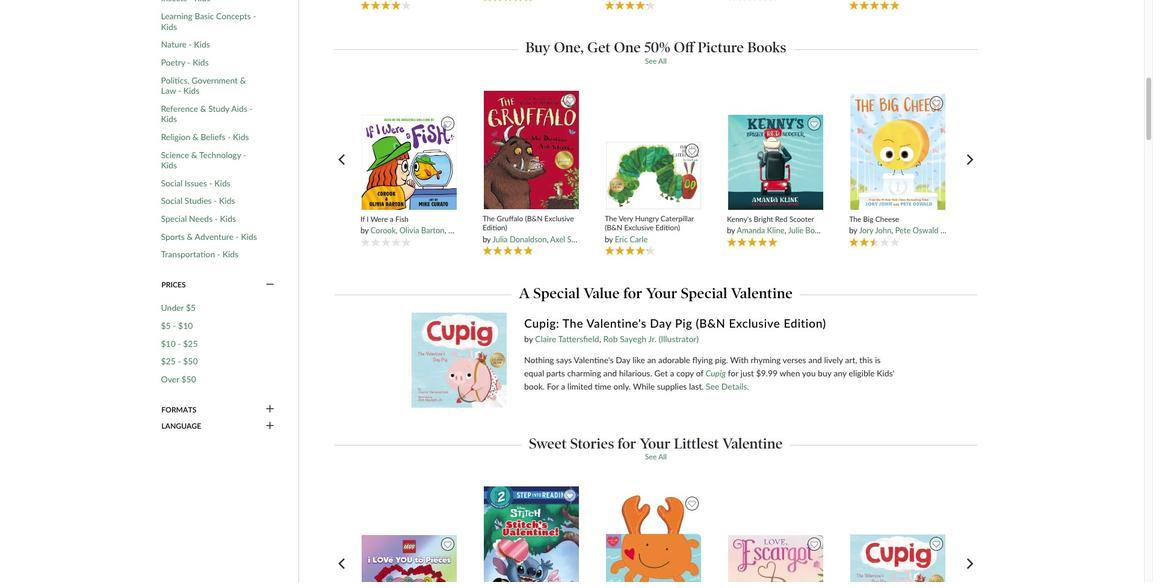 Task type: describe. For each thing, give the bounding box(es) containing it.
the very hungry caterpillar (b&n exclusive edition) link
[[605, 214, 703, 233]]

- inside social studies - kids link
[[214, 196, 217, 206]]

(illustrator) inside kenny's bright red scooter by amanda kline , julie bourne (illustrator)
[[833, 226, 870, 236]]

politics, government & law - kids link
[[161, 75, 261, 96]]

kids up government
[[193, 57, 209, 67]]

the big cheese image
[[850, 94, 947, 211]]

donaldson
[[510, 235, 547, 244]]

social for social studies - kids
[[161, 196, 183, 206]]

a inside for just $9.99 when you buy any eligible kids' book. for a limited time only. while supplies last
[[561, 382, 566, 392]]

charming
[[568, 369, 602, 379]]

transportation
[[161, 250, 215, 260]]

olivia barton link
[[400, 226, 445, 236]]

social for social issues - kids
[[161, 178, 183, 188]]

john
[[876, 226, 892, 236]]

politics,
[[161, 75, 189, 85]]

plus image
[[266, 421, 274, 432]]

0 horizontal spatial special
[[161, 214, 187, 224]]

mike curato (illustrator) link
[[449, 226, 530, 236]]

- inside special needs - kids link
[[215, 214, 218, 224]]

0 vertical spatial $25
[[183, 339, 198, 349]]

prices button
[[161, 280, 275, 291]]

& inside politics, government & law - kids
[[240, 75, 246, 85]]

kids down "science & technology - kids" link
[[215, 178, 231, 188]]

(b&n inside the gruffalo (b&n exclusive edition) by julia donaldson , axel scheffler (illustrator) ,
[[525, 214, 543, 223]]

tattersfield
[[558, 334, 600, 345]]

government
[[192, 75, 238, 85]]

, inside cupig: the valentine's day pig (b&n exclusive edition) by claire tattersfield , rob sayegh jr. (illustrator)
[[600, 334, 601, 345]]

says
[[556, 355, 572, 366]]

politics, government & law - kids
[[161, 75, 246, 96]]

book.
[[524, 382, 545, 392]]

studies
[[185, 196, 212, 206]]

jr.
[[649, 334, 657, 345]]

while
[[633, 382, 655, 392]]

amanda
[[737, 226, 766, 236]]

eric carle link
[[615, 235, 648, 244]]

corook
[[371, 226, 396, 236]]

cupig link
[[706, 369, 726, 379]]

supplies
[[657, 382, 687, 392]]

, left the "axel"
[[547, 235, 549, 244]]

.
[[702, 382, 704, 392]]

- inside sports & adventure - kids link
[[236, 232, 239, 242]]

julia donaldson link
[[493, 235, 547, 244]]

cupig: the valentine's day pig (b&n exclusive edition) link
[[524, 316, 901, 333]]

by inside kenny's bright red scooter by amanda kline , julie bourne (illustrator)
[[727, 226, 736, 236]]

50%
[[645, 39, 671, 56]]

kenny's bright red scooter by amanda kline , julie bourne (illustrator)
[[727, 215, 870, 236]]

pete
[[896, 226, 911, 236]]

by inside the very hungry caterpillar (b&n exclusive edition) by eric carle
[[605, 235, 613, 244]]

by inside cupig: the valentine's day pig (b&n exclusive edition) by claire tattersfield , rob sayegh jr. (illustrator)
[[524, 334, 533, 345]]

kids inside "science & technology - kids"
[[161, 160, 177, 170]]

cupig: the valentine's day pig (b&n exclusive edition) by claire tattersfield , rob sayegh jr. (illustrator)
[[524, 317, 827, 345]]

$5 - $10
[[161, 321, 193, 331]]

science & technology - kids
[[161, 150, 246, 170]]

reference
[[161, 103, 198, 114]]

rhyming
[[751, 355, 781, 366]]

sweet
[[529, 435, 567, 453]]

0 vertical spatial valentine
[[732, 285, 793, 302]]

$10 inside $10 - $25 link
[[161, 339, 176, 349]]

kids down learning basic concepts - kids
[[194, 39, 210, 50]]

if i were a fish by corook , olivia barton , mike curato (illustrator)
[[361, 215, 530, 236]]

transportation - kids link
[[161, 250, 239, 260]]

by inside if i were a fish by corook , olivia barton , mike curato (illustrator)
[[361, 226, 369, 236]]

science & technology - kids link
[[161, 150, 261, 171]]

a special value for your special valentine
[[519, 285, 793, 302]]

(illustrator) inside the gruffalo (b&n exclusive edition) by julia donaldson , axel scheffler (illustrator) ,
[[600, 235, 637, 244]]

one
[[614, 39, 641, 56]]

barton
[[421, 226, 445, 236]]

$5 inside under $5 link
[[186, 303, 196, 313]]

time
[[595, 382, 612, 392]]

kids right adventure
[[241, 232, 257, 242]]

aids
[[231, 103, 247, 114]]

a inside "nothing says valentine's day like an adorable flying pig. with rhyming verses and lively art, this is equal parts charming and hilarious. get a copy of"
[[670, 369, 675, 379]]

social issues - kids
[[161, 178, 231, 188]]

cupig
[[706, 369, 726, 379]]

i love you to pieces (lego) image
[[361, 535, 458, 583]]

social studies - kids
[[161, 196, 235, 206]]

poetry
[[161, 57, 185, 67]]

olivia
[[400, 226, 419, 236]]

claire tattersfield link
[[535, 334, 600, 345]]

jory
[[860, 226, 874, 236]]

0 vertical spatial $50
[[183, 357, 198, 367]]

reference & study aids - kids
[[161, 103, 253, 124]]

1 horizontal spatial cupig: the valentine's day pig (b&n exclusive edition) image
[[850, 535, 947, 583]]

julia
[[493, 235, 508, 244]]

. see details.
[[702, 382, 750, 392]]

kids inside reference & study aids - kids
[[161, 114, 177, 124]]

, inside the big cheese by jory john , pete oswald (illustrator)
[[892, 226, 894, 236]]

any
[[834, 369, 847, 379]]

valentine's for the
[[587, 317, 647, 331]]

a
[[519, 285, 530, 302]]

flying
[[693, 355, 713, 366]]

- inside the social issues - kids link
[[209, 178, 212, 188]]

needs
[[189, 214, 213, 224]]

like
[[633, 355, 645, 366]]

by inside the big cheese by jory john , pete oswald (illustrator)
[[850, 226, 858, 236]]

formats button
[[161, 405, 275, 416]]

last
[[689, 382, 702, 392]]

pete oswald (illustrator) link
[[896, 226, 978, 236]]

claire
[[535, 334, 557, 345]]

(illustrator) inside if i were a fish by corook , olivia barton , mike curato (illustrator)
[[493, 226, 530, 236]]

the gruffalo (b&n exclusive edition) image
[[484, 90, 580, 210]]

the for edition)
[[483, 214, 495, 223]]

if i were a fish link
[[361, 215, 459, 224]]

see all link for your
[[645, 453, 667, 462]]

religion
[[161, 132, 190, 142]]

under $5 link
[[161, 303, 196, 314]]

the gruffalo (b&n exclusive edition) link
[[483, 214, 581, 233]]

- inside "science & technology - kids"
[[243, 150, 246, 160]]

exclusive inside the gruffalo (b&n exclusive edition) by julia donaldson , axel scheffler (illustrator) ,
[[545, 214, 574, 223]]

amanda kline link
[[737, 226, 785, 236]]

nothing
[[524, 355, 554, 366]]

one,
[[554, 39, 584, 56]]

$10 inside $5 - $10 link
[[178, 321, 193, 331]]

kids right studies at the top of page
[[219, 196, 235, 206]]

the big cheese link
[[850, 215, 948, 224]]

equal
[[524, 369, 545, 379]]

sports
[[161, 232, 185, 242]]

exclusive inside the very hungry caterpillar (b&n exclusive edition) by eric carle
[[625, 224, 654, 233]]

kline
[[768, 226, 785, 236]]

nature - kids link
[[161, 39, 210, 50]]

bourne
[[806, 226, 831, 236]]

axel
[[551, 235, 566, 244]]

, right eric
[[637, 235, 639, 244]]

stitch's valentine! (disney stitch) image
[[484, 487, 580, 583]]

religion & beliefs - kids
[[161, 132, 249, 142]]

(illustrator) inside cupig: the valentine's day pig (b&n exclusive edition) by claire tattersfield , rob sayegh jr. (illustrator)
[[659, 334, 699, 345]]

bright
[[754, 215, 774, 224]]

verses
[[783, 355, 807, 366]]

over
[[161, 375, 179, 385]]

- inside religion & beliefs - kids link
[[228, 132, 231, 142]]

0 vertical spatial your
[[646, 285, 678, 302]]

exclusive inside cupig: the valentine's day pig (b&n exclusive edition) by claire tattersfield , rob sayegh jr. (illustrator)
[[729, 317, 781, 331]]

valentine's for says
[[574, 355, 614, 366]]

minus image
[[266, 280, 274, 291]]

, inside kenny's bright red scooter by amanda kline , julie bourne (illustrator)
[[785, 226, 787, 236]]

0 horizontal spatial cupig: the valentine's day pig (b&n exclusive edition) image
[[412, 313, 507, 408]]

& for beliefs
[[193, 132, 199, 142]]

kids down adventure
[[223, 250, 239, 260]]

books
[[748, 39, 787, 56]]

1 vertical spatial $25
[[161, 357, 176, 367]]



Task type: vqa. For each thing, say whether or not it's contained in the screenshot.
Games
no



Task type: locate. For each thing, give the bounding box(es) containing it.
oswald
[[913, 226, 939, 236]]

kids inside politics, government & law - kids
[[183, 86, 199, 96]]

get inside "nothing says valentine's day like an adorable flying pig. with rhyming verses and lively art, this is equal parts charming and hilarious. get a copy of"
[[655, 369, 668, 379]]

get inside the buy one, get one 50% off picture books see all
[[588, 39, 611, 56]]

$9.99
[[757, 369, 778, 379]]

& right sports
[[187, 232, 193, 242]]

(b&n inside the very hungry caterpillar (b&n exclusive edition) by eric carle
[[605, 224, 623, 233]]

the inside the gruffalo (b&n exclusive edition) by julia donaldson , axel scheffler (illustrator) ,
[[483, 214, 495, 223]]

- right law
[[178, 86, 181, 96]]

1 vertical spatial and
[[604, 369, 617, 379]]

exclusive up rhyming
[[729, 317, 781, 331]]

a left copy
[[670, 369, 675, 379]]

by left julia
[[483, 235, 491, 244]]

$10 down $5 - $10 link
[[161, 339, 176, 349]]

the gruffalo (b&n exclusive edition) by julia donaldson , axel scheffler (illustrator) ,
[[483, 214, 641, 244]]

0 horizontal spatial (b&n
[[525, 214, 543, 223]]

$5 inside $5 - $10 link
[[161, 321, 171, 331]]

1 vertical spatial for
[[728, 369, 739, 379]]

$10 up $10 - $25
[[178, 321, 193, 331]]

caterpillar
[[661, 214, 694, 223]]

the
[[483, 214, 495, 223], [605, 214, 617, 223], [850, 215, 862, 224], [563, 317, 584, 331]]

2 horizontal spatial special
[[681, 285, 728, 302]]

- right issues
[[209, 178, 212, 188]]

1 social from the top
[[161, 178, 183, 188]]

if i were a fish image
[[361, 114, 458, 211]]

0 horizontal spatial edition)
[[483, 224, 507, 233]]

edition) down caterpillar
[[656, 224, 681, 233]]

&
[[240, 75, 246, 85], [200, 103, 206, 114], [193, 132, 199, 142], [191, 150, 197, 160], [187, 232, 193, 242]]

if
[[361, 215, 365, 224]]

all inside sweet stories for your littlest valentine see all
[[659, 453, 667, 462]]

0 horizontal spatial $25
[[161, 357, 176, 367]]

all inside the buy one, get one 50% off picture books see all
[[659, 56, 667, 65]]

1 vertical spatial day
[[616, 355, 631, 366]]

see all link
[[645, 56, 667, 65], [645, 453, 667, 462]]

social issues - kids link
[[161, 178, 231, 189]]

$5 - $10 link
[[161, 321, 193, 331]]

- right beliefs
[[228, 132, 231, 142]]

, down fish
[[396, 226, 398, 236]]

art,
[[846, 355, 858, 366]]

(illustrator) right oswald
[[941, 226, 978, 236]]

day for pig
[[650, 317, 672, 331]]

0 vertical spatial all
[[659, 56, 667, 65]]

- down $10 - $25 link
[[178, 357, 181, 367]]

by
[[361, 226, 369, 236], [727, 226, 736, 236], [850, 226, 858, 236], [483, 235, 491, 244], [605, 235, 613, 244], [524, 334, 533, 345]]

axel scheffler (illustrator) link
[[551, 235, 637, 244]]

see inside sweet stories for your littlest valentine see all
[[645, 453, 657, 462]]

1 vertical spatial get
[[655, 369, 668, 379]]

- up the $25 - $50
[[178, 339, 181, 349]]

edition) inside the gruffalo (b&n exclusive edition) by julia donaldson , axel scheffler (illustrator) ,
[[483, 224, 507, 233]]

(illustrator) down the big
[[833, 226, 870, 236]]

the inside the very hungry caterpillar (b&n exclusive edition) by eric carle
[[605, 214, 617, 223]]

& right government
[[240, 75, 246, 85]]

- right adventure
[[236, 232, 239, 242]]

- down under
[[173, 321, 176, 331]]

valentine's up charming
[[574, 355, 614, 366]]

1 vertical spatial social
[[161, 196, 183, 206]]

the big cheese by jory john , pete oswald (illustrator)
[[850, 215, 978, 236]]

0 horizontal spatial $5
[[161, 321, 171, 331]]

2 horizontal spatial edition)
[[784, 317, 827, 331]]

(b&n up donaldson
[[525, 214, 543, 223]]

nature
[[161, 39, 187, 50]]

of
[[696, 369, 704, 379]]

0 vertical spatial social
[[161, 178, 183, 188]]

1 vertical spatial $5
[[161, 321, 171, 331]]

1 horizontal spatial $10
[[178, 321, 193, 331]]

sports & adventure - kids link
[[161, 232, 257, 242]]

exclusive
[[545, 214, 574, 223], [625, 224, 654, 233], [729, 317, 781, 331]]

exclusive up the "axel"
[[545, 214, 574, 223]]

(illustrator) down pig
[[659, 334, 699, 345]]

- right poetry
[[187, 57, 191, 67]]

valentine's inside "nothing says valentine's day like an adorable flying pig. with rhyming verses and lively art, this is equal parts charming and hilarious. get a copy of"
[[574, 355, 614, 366]]

kenny's bright red scooter link
[[727, 215, 825, 224]]

0 vertical spatial see
[[645, 56, 657, 65]]

the left very at the top of page
[[605, 214, 617, 223]]

i love you even when you're crabby! image
[[606, 494, 702, 583]]

1 horizontal spatial a
[[561, 382, 566, 392]]

1 vertical spatial valentine's
[[574, 355, 614, 366]]

special up cupig: the valentine's day pig (b&n exclusive edition) link
[[681, 285, 728, 302]]

prices
[[162, 281, 186, 290]]

kids down reference
[[161, 114, 177, 124]]

red
[[776, 215, 788, 224]]

$50 right over
[[182, 375, 196, 385]]

1 vertical spatial your
[[640, 435, 671, 453]]

- inside learning basic concepts - kids
[[253, 11, 256, 21]]

kids inside learning basic concepts - kids
[[161, 21, 177, 32]]

kids up adventure
[[220, 214, 236, 224]]

by left eric
[[605, 235, 613, 244]]

formats
[[162, 406, 196, 415]]

valentine up cupig: the valentine's day pig (b&n exclusive edition) link
[[732, 285, 793, 302]]

$25 up over
[[161, 357, 176, 367]]

scheffler
[[568, 235, 598, 244]]

day left like
[[616, 355, 631, 366]]

0 horizontal spatial and
[[604, 369, 617, 379]]

kids
[[161, 21, 177, 32], [194, 39, 210, 50], [193, 57, 209, 67], [183, 86, 199, 96], [161, 114, 177, 124], [233, 132, 249, 142], [161, 160, 177, 170], [215, 178, 231, 188], [219, 196, 235, 206], [220, 214, 236, 224], [241, 232, 257, 242], [223, 250, 239, 260]]

julie bourne (illustrator) link
[[789, 226, 870, 236]]

and up time
[[604, 369, 617, 379]]

day inside cupig: the valentine's day pig (b&n exclusive edition) by claire tattersfield , rob sayegh jr. (illustrator)
[[650, 317, 672, 331]]

this
[[860, 355, 873, 366]]

by inside the gruffalo (b&n exclusive edition) by julia donaldson , axel scheffler (illustrator) ,
[[483, 235, 491, 244]]

& for adventure
[[187, 232, 193, 242]]

- right nature
[[189, 39, 192, 50]]

- inside $5 - $10 link
[[173, 321, 176, 331]]

& for study
[[200, 103, 206, 114]]

1 horizontal spatial edition)
[[656, 224, 681, 233]]

language button
[[161, 421, 275, 432]]

for right value
[[624, 285, 643, 302]]

is
[[876, 355, 881, 366]]

the very hungry caterpillar (b&n exclusive edition) image
[[606, 141, 702, 210]]

1 vertical spatial see all link
[[645, 453, 667, 462]]

- right needs
[[215, 214, 218, 224]]

edition) inside cupig: the valentine's day pig (b&n exclusive edition) by claire tattersfield , rob sayegh jr. (illustrator)
[[784, 317, 827, 331]]

1 vertical spatial $50
[[182, 375, 196, 385]]

limited
[[568, 382, 593, 392]]

- inside $10 - $25 link
[[178, 339, 181, 349]]

1 horizontal spatial and
[[809, 355, 822, 366]]

your left littlest
[[640, 435, 671, 453]]

- right technology
[[243, 150, 246, 160]]

- inside transportation - kids link
[[217, 250, 220, 260]]

sayegh
[[620, 334, 647, 345]]

- right the aids
[[250, 103, 253, 114]]

day up jr.
[[650, 317, 672, 331]]

social left issues
[[161, 178, 183, 188]]

cupig: the valentine's day pig (b&n exclusive edition) image
[[412, 313, 507, 408], [850, 535, 947, 583]]

& inside sports & adventure - kids link
[[187, 232, 193, 242]]

kenny's bright red scooter image
[[728, 114, 825, 211]]

0 vertical spatial for
[[624, 285, 643, 302]]

your up pig
[[646, 285, 678, 302]]

0 vertical spatial day
[[650, 317, 672, 331]]

- right studies at the top of page
[[214, 196, 217, 206]]

eric
[[615, 235, 628, 244]]

valentine right littlest
[[723, 435, 783, 453]]

and
[[809, 355, 822, 366], [604, 369, 617, 379]]

edition) up julia
[[483, 224, 507, 233]]

stories
[[571, 435, 615, 453]]

valentine's up 'rob'
[[587, 317, 647, 331]]

a inside if i were a fish by corook , olivia barton , mike curato (illustrator)
[[390, 215, 394, 224]]

by down if
[[361, 226, 369, 236]]

see inside the buy one, get one 50% off picture books see all
[[645, 56, 657, 65]]

issues
[[185, 178, 207, 188]]

(b&n up eric
[[605, 224, 623, 233]]

$5 right under
[[186, 303, 196, 313]]

an
[[648, 355, 656, 366]]

the inside cupig: the valentine's day pig (b&n exclusive edition) by claire tattersfield , rob sayegh jr. (illustrator)
[[563, 317, 584, 331]]

jory john link
[[860, 226, 892, 236]]

pig
[[675, 317, 693, 331]]

learning basic concepts - kids link
[[161, 11, 261, 32]]

over $50 link
[[161, 375, 196, 385]]

1 vertical spatial all
[[659, 453, 667, 462]]

1 vertical spatial a
[[670, 369, 675, 379]]

for right stories
[[618, 435, 637, 453]]

& left study
[[200, 103, 206, 114]]

2 horizontal spatial (b&n
[[696, 317, 726, 331]]

2 horizontal spatial exclusive
[[729, 317, 781, 331]]

by left claire
[[524, 334, 533, 345]]

rob
[[604, 334, 618, 345]]

& right 'science'
[[191, 150, 197, 160]]

by left jory
[[850, 226, 858, 236]]

valentine inside sweet stories for your littlest valentine see all
[[723, 435, 783, 453]]

- inside the nature - kids link
[[189, 39, 192, 50]]

for up details.
[[728, 369, 739, 379]]

big
[[864, 215, 874, 224]]

buy one, get one 50% off picture books see all
[[526, 39, 787, 65]]

edition) inside the very hungry caterpillar (b&n exclusive edition) by eric carle
[[656, 224, 681, 233]]

- inside poetry - kids link
[[187, 57, 191, 67]]

1 vertical spatial see
[[706, 382, 720, 392]]

reference & study aids - kids link
[[161, 103, 261, 125]]

1 see all link from the top
[[645, 56, 667, 65]]

& inside "science & technology - kids"
[[191, 150, 197, 160]]

you
[[803, 369, 816, 379]]

and up you
[[809, 355, 822, 366]]

1 vertical spatial cupig: the valentine's day pig (b&n exclusive edition) image
[[850, 535, 947, 583]]

0 vertical spatial $10
[[178, 321, 193, 331]]

- down adventure
[[217, 250, 220, 260]]

fish
[[396, 215, 409, 224]]

day inside "nothing says valentine's day like an adorable flying pig. with rhyming verses and lively art, this is equal parts charming and hilarious. get a copy of"
[[616, 355, 631, 366]]

, left mike
[[445, 226, 447, 236]]

love, escargot (board book) image
[[728, 535, 825, 583]]

cupig:
[[524, 317, 560, 331]]

(illustrator) inside the big cheese by jory john , pete oswald (illustrator)
[[941, 226, 978, 236]]

& inside religion & beliefs - kids link
[[193, 132, 199, 142]]

1 vertical spatial $10
[[161, 339, 176, 349]]

the left the big
[[850, 215, 862, 224]]

nature - kids
[[161, 39, 210, 50]]

kids down learning
[[161, 21, 177, 32]]

for
[[547, 382, 559, 392]]

for inside for just $9.99 when you buy any eligible kids' book. for a limited time only. while supplies last
[[728, 369, 739, 379]]

-
[[253, 11, 256, 21], [189, 39, 192, 50], [187, 57, 191, 67], [178, 86, 181, 96], [250, 103, 253, 114], [228, 132, 231, 142], [243, 150, 246, 160], [209, 178, 212, 188], [214, 196, 217, 206], [215, 214, 218, 224], [236, 232, 239, 242], [217, 250, 220, 260], [173, 321, 176, 331], [178, 339, 181, 349], [178, 357, 181, 367]]

1 horizontal spatial day
[[650, 317, 672, 331]]

kids up technology
[[233, 132, 249, 142]]

2 vertical spatial a
[[561, 382, 566, 392]]

(b&n right pig
[[696, 317, 726, 331]]

study
[[209, 103, 230, 114]]

plus image
[[266, 405, 274, 416]]

- inside $25 - $50 link
[[178, 357, 181, 367]]

1 horizontal spatial (b&n
[[605, 224, 623, 233]]

1 horizontal spatial $25
[[183, 339, 198, 349]]

1 horizontal spatial special
[[534, 285, 580, 302]]

1 vertical spatial valentine
[[723, 435, 783, 453]]

transportation - kids
[[161, 250, 239, 260]]

$25 up the $25 - $50
[[183, 339, 198, 349]]

social left studies at the top of page
[[161, 196, 183, 206]]

0 horizontal spatial exclusive
[[545, 214, 574, 223]]

see
[[645, 56, 657, 65], [706, 382, 720, 392], [645, 453, 657, 462]]

special right a
[[534, 285, 580, 302]]

kids down 'science'
[[161, 160, 177, 170]]

2 vertical spatial for
[[618, 435, 637, 453]]

& for technology
[[191, 150, 197, 160]]

mike
[[449, 226, 466, 236]]

2 horizontal spatial a
[[670, 369, 675, 379]]

$50 down $10 - $25 link
[[183, 357, 198, 367]]

$5 down under
[[161, 321, 171, 331]]

0 vertical spatial get
[[588, 39, 611, 56]]

& inside reference & study aids - kids
[[200, 103, 206, 114]]

0 horizontal spatial day
[[616, 355, 631, 366]]

, left julie
[[785, 226, 787, 236]]

(illustrator) down the gruffalo at the top
[[493, 226, 530, 236]]

(illustrator) down very at the top of page
[[600, 235, 637, 244]]

- right concepts at the left of page
[[253, 11, 256, 21]]

0 horizontal spatial get
[[588, 39, 611, 56]]

day for like
[[616, 355, 631, 366]]

special needs - kids
[[161, 214, 236, 224]]

0 vertical spatial a
[[390, 215, 394, 224]]

the up "tattersfield"
[[563, 317, 584, 331]]

a left fish
[[390, 215, 394, 224]]

learning basic concepts - kids
[[161, 11, 256, 32]]

2 see all link from the top
[[645, 453, 667, 462]]

the inside the big cheese by jory john , pete oswald (illustrator)
[[850, 215, 862, 224]]

scooter
[[790, 215, 815, 224]]

0 vertical spatial valentine's
[[587, 317, 647, 331]]

valentine's
[[587, 317, 647, 331], [574, 355, 614, 366]]

gruffalo
[[497, 214, 523, 223]]

1 horizontal spatial exclusive
[[625, 224, 654, 233]]

under $5
[[161, 303, 196, 313]]

0 vertical spatial $5
[[186, 303, 196, 313]]

for inside sweet stories for your littlest valentine see all
[[618, 435, 637, 453]]

get left "one"
[[588, 39, 611, 56]]

exclusive up carle
[[625, 224, 654, 233]]

language
[[162, 422, 201, 431]]

were
[[371, 215, 388, 224]]

get down an
[[655, 369, 668, 379]]

the for (b&n
[[605, 214, 617, 223]]

, left pete
[[892, 226, 894, 236]]

& left beliefs
[[193, 132, 199, 142]]

2 all from the top
[[659, 453, 667, 462]]

by down kenny's
[[727, 226, 736, 236]]

all
[[659, 56, 667, 65], [659, 453, 667, 462]]

- inside politics, government & law - kids
[[178, 86, 181, 96]]

edition) up verses
[[784, 317, 827, 331]]

, left 'rob'
[[600, 334, 601, 345]]

your inside sweet stories for your littlest valentine see all
[[640, 435, 671, 453]]

the up mike curato (illustrator) link
[[483, 214, 495, 223]]

2 vertical spatial see
[[645, 453, 657, 462]]

pig.
[[715, 355, 729, 366]]

religion & beliefs - kids link
[[161, 132, 249, 142]]

see all link for one
[[645, 56, 667, 65]]

1 all from the top
[[659, 56, 667, 65]]

1 horizontal spatial get
[[655, 369, 668, 379]]

0 horizontal spatial a
[[390, 215, 394, 224]]

0 horizontal spatial $10
[[161, 339, 176, 349]]

(b&n inside cupig: the valentine's day pig (b&n exclusive edition) by claire tattersfield , rob sayegh jr. (illustrator)
[[696, 317, 726, 331]]

0 vertical spatial cupig: the valentine's day pig (b&n exclusive edition) image
[[412, 313, 507, 408]]

the for jory
[[850, 215, 862, 224]]

special up sports
[[161, 214, 187, 224]]

2 social from the top
[[161, 196, 183, 206]]

1 horizontal spatial $5
[[186, 303, 196, 313]]

kids down politics,
[[183, 86, 199, 96]]

valentine's inside cupig: the valentine's day pig (b&n exclusive edition) by claire tattersfield , rob sayegh jr. (illustrator)
[[587, 317, 647, 331]]

- inside reference & study aids - kids
[[250, 103, 253, 114]]

0 vertical spatial and
[[809, 355, 822, 366]]

a right for
[[561, 382, 566, 392]]

0 vertical spatial see all link
[[645, 56, 667, 65]]



